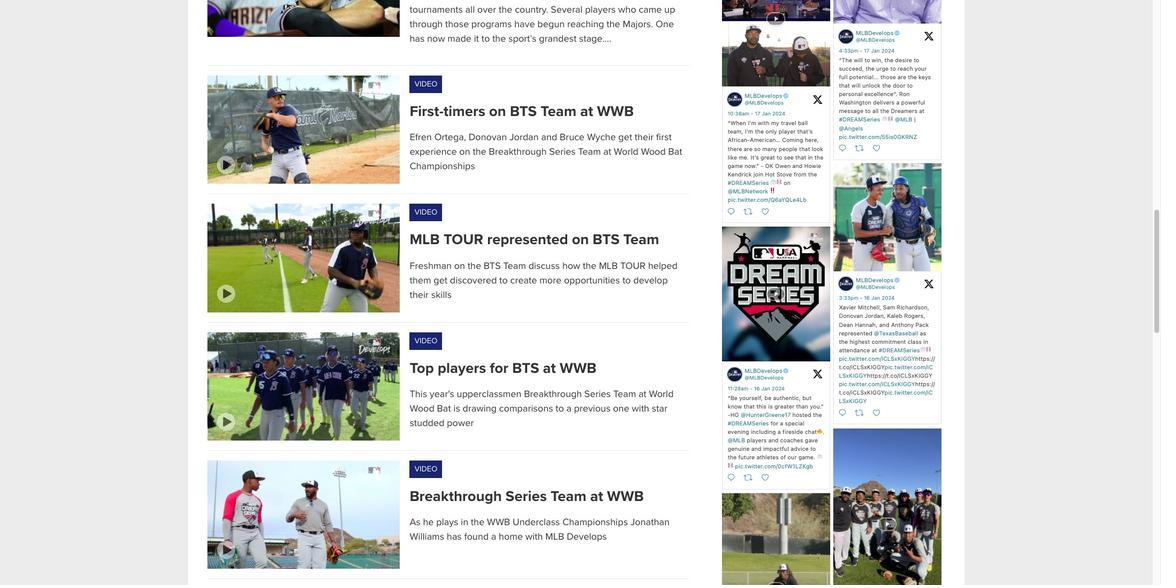 Task type: describe. For each thing, give the bounding box(es) containing it.
jonathan
[[631, 517, 670, 529]]

a inside this year's upperclassmen breakthrough series team at world wood bat is drawing comparisons to a previous one with star studded power
[[567, 403, 572, 415]]

he
[[423, 517, 434, 529]]

mlb tour represented on bts team
[[410, 231, 659, 249]]

mlb tour represented on bts team link
[[410, 231, 690, 249]]

video for first-
[[415, 79, 438, 89]]

players
[[438, 360, 486, 377]]

comparisons
[[499, 403, 553, 415]]

get inside freshman on the bts team discuss how the mlb tour helped them get discovered to create more opportunities to develop their skills
[[434, 274, 448, 286]]

on up donovan
[[489, 103, 506, 120]]

wwb inside breakthrough series team at wwb link
[[607, 488, 644, 506]]

ortega,
[[435, 131, 466, 143]]

freshman on the bts team discuss how the mlb tour helped them get discovered to create more opportunities to develop their skills
[[410, 260, 678, 301]]

is
[[454, 403, 460, 415]]

timers
[[444, 103, 486, 120]]

the inside as he plays in the wwb underclass championships jonathan williams has found a home with mlb develops
[[471, 517, 485, 529]]

for
[[490, 360, 509, 377]]

0 vertical spatial mlb
[[410, 231, 440, 249]]

breakthrough inside this year's upperclassmen breakthrough series team at world wood bat is drawing comparisons to a previous one with star studded power
[[524, 388, 582, 400]]

has
[[447, 531, 462, 543]]

skills
[[431, 289, 452, 301]]

their inside efren ortega, donovan jordan and bruce wyche get their first experience on the breakthrough series team at world wood bat championships
[[635, 131, 654, 143]]

the up 'discovered'
[[468, 260, 481, 272]]

in
[[461, 517, 469, 529]]

their inside freshman on the bts team discuss how the mlb tour helped them get discovered to create more opportunities to develop their skills
[[410, 289, 429, 301]]

mlb inside as he plays in the wwb underclass championships jonathan williams has found a home with mlb develops
[[546, 531, 564, 543]]

championships inside efren ortega, donovan jordan and bruce wyche get their first experience on the breakthrough series team at world wood bat championships
[[410, 160, 475, 173]]

team inside freshman on the bts team discuss how the mlb tour helped them get discovered to create more opportunities to develop their skills
[[503, 260, 526, 272]]

first-timers on bts team at wwb
[[410, 103, 634, 120]]

mlb inside freshman on the bts team discuss how the mlb tour helped them get discovered to create more opportunities to develop their skills
[[599, 260, 618, 272]]

tour inside freshman on the bts team discuss how the mlb tour helped them get discovered to create more opportunities to develop their skills
[[620, 260, 646, 272]]

wood inside efren ortega, donovan jordan and bruce wyche get their first experience on the breakthrough series team at world wood bat championships
[[641, 146, 666, 158]]

at inside this year's upperclassmen breakthrough series team at world wood bat is drawing comparisons to a previous one with star studded power
[[639, 388, 647, 400]]

develop
[[634, 274, 668, 286]]

this year's upperclassmen breakthrough series team at world wood bat is drawing comparisons to a previous one with star studded power
[[410, 388, 674, 429]]

bts for wwb
[[512, 360, 539, 377]]

world inside efren ortega, donovan jordan and bruce wyche get their first experience on the breakthrough series team at world wood bat championships
[[614, 146, 639, 158]]

and
[[541, 131, 557, 143]]

bruce
[[560, 131, 585, 143]]

wood inside this year's upperclassmen breakthrough series team at world wood bat is drawing comparisons to a previous one with star studded power
[[410, 403, 435, 415]]

how
[[563, 260, 581, 272]]

year's
[[430, 388, 454, 400]]

efren ortega, donovan jordan and bruce wyche get their first experience on the breakthrough series team at world wood bat championships
[[410, 131, 683, 173]]

top
[[410, 360, 434, 377]]

discovered
[[450, 274, 497, 286]]

video for top
[[415, 336, 438, 346]]

team inside efren ortega, donovan jordan and bruce wyche get their first experience on the breakthrough series team at world wood bat championships
[[578, 146, 601, 158]]

2 horizontal spatial to
[[623, 274, 631, 286]]

underclass
[[513, 517, 560, 529]]

team up helped
[[624, 231, 659, 249]]

power
[[447, 417, 474, 429]]

with inside as he plays in the wwb underclass championships jonathan williams has found a home with mlb develops
[[526, 531, 543, 543]]

2 vertical spatial series
[[506, 488, 547, 506]]

a inside as he plays in the wwb underclass championships jonathan williams has found a home with mlb develops
[[491, 531, 496, 543]]

series inside this year's upperclassmen breakthrough series team at world wood bat is drawing comparisons to a previous one with star studded power
[[585, 388, 611, 400]]

to inside this year's upperclassmen breakthrough series team at world wood bat is drawing comparisons to a previous one with star studded power
[[556, 403, 564, 415]]

star
[[652, 403, 668, 415]]

tour inside mlb tour represented on bts team link
[[444, 231, 483, 249]]



Task type: locate. For each thing, give the bounding box(es) containing it.
video up the freshman
[[415, 208, 438, 217]]

bat inside efren ortega, donovan jordan and bruce wyche get their first experience on the breakthrough series team at world wood bat championships
[[668, 146, 683, 158]]

2 video from the top
[[415, 208, 438, 217]]

1 horizontal spatial championships
[[563, 517, 628, 529]]

0 vertical spatial their
[[635, 131, 654, 143]]

their
[[635, 131, 654, 143], [410, 289, 429, 301]]

breakthrough up plays
[[410, 488, 502, 506]]

more
[[540, 274, 562, 286]]

1 vertical spatial championships
[[563, 517, 628, 529]]

bts up jordan
[[510, 103, 537, 120]]

drawing
[[463, 403, 497, 415]]

bts
[[510, 103, 537, 120], [593, 231, 620, 249], [484, 260, 501, 272], [512, 360, 539, 377]]

1 vertical spatial their
[[410, 289, 429, 301]]

wood
[[641, 146, 666, 158], [410, 403, 435, 415]]

series up "underclass"
[[506, 488, 547, 506]]

wwb up previous
[[560, 360, 597, 377]]

on up 'discovered'
[[454, 260, 465, 272]]

1 horizontal spatial tour
[[620, 260, 646, 272]]

team up one
[[614, 388, 636, 400]]

video up top
[[415, 336, 438, 346]]

breakthrough inside efren ortega, donovan jordan and bruce wyche get their first experience on the breakthrough series team at world wood bat championships
[[489, 146, 547, 158]]

mlb up the freshman
[[410, 231, 440, 249]]

top players for bts at wwb
[[410, 360, 597, 377]]

0 horizontal spatial get
[[434, 274, 448, 286]]

wwb up jonathan
[[607, 488, 644, 506]]

the
[[473, 146, 487, 158], [468, 260, 481, 272], [583, 260, 597, 272], [471, 517, 485, 529]]

0 vertical spatial with
[[632, 403, 650, 415]]

experience
[[410, 146, 457, 158]]

0 horizontal spatial series
[[506, 488, 547, 506]]

breakthrough series team at wwb
[[410, 488, 644, 506]]

wood down the this
[[410, 403, 435, 415]]

bat
[[668, 146, 683, 158], [437, 403, 451, 415]]

0 vertical spatial tour
[[444, 231, 483, 249]]

discuss
[[529, 260, 560, 272]]

video for breakthrough
[[415, 465, 438, 474]]

0 vertical spatial wood
[[641, 146, 666, 158]]

get
[[619, 131, 632, 143], [434, 274, 448, 286]]

donovan
[[469, 131, 507, 143]]

1 vertical spatial tour
[[620, 260, 646, 272]]

tour
[[444, 231, 483, 249], [620, 260, 646, 272]]

team up create
[[503, 260, 526, 272]]

bts inside freshman on the bts team discuss how the mlb tour helped them get discovered to create more opportunities to develop their skills
[[484, 260, 501, 272]]

0 vertical spatial bat
[[668, 146, 683, 158]]

2 vertical spatial mlb
[[546, 531, 564, 543]]

on down ortega,
[[460, 146, 470, 158]]

to left develop
[[623, 274, 631, 286]]

mlb
[[410, 231, 440, 249], [599, 260, 618, 272], [546, 531, 564, 543]]

wyche
[[587, 131, 616, 143]]

bat inside this year's upperclassmen breakthrough series team at world wood bat is drawing comparisons to a previous one with star studded power
[[437, 403, 451, 415]]

opportunities
[[564, 274, 620, 286]]

1 vertical spatial world
[[649, 388, 674, 400]]

1 horizontal spatial world
[[649, 388, 674, 400]]

1 horizontal spatial with
[[632, 403, 650, 415]]

plays
[[436, 517, 459, 529]]

represented
[[487, 231, 568, 249]]

1 vertical spatial wood
[[410, 403, 435, 415]]

get inside efren ortega, donovan jordan and bruce wyche get their first experience on the breakthrough series team at world wood bat championships
[[619, 131, 632, 143]]

wwb inside as he plays in the wwb underclass championships jonathan williams has found a home with mlb develops
[[487, 517, 510, 529]]

at
[[580, 103, 593, 120], [604, 146, 612, 158], [543, 360, 556, 377], [639, 388, 647, 400], [590, 488, 603, 506]]

them
[[410, 274, 431, 286]]

0 horizontal spatial tour
[[444, 231, 483, 249]]

1 horizontal spatial bat
[[668, 146, 683, 158]]

with down "underclass"
[[526, 531, 543, 543]]

world up star on the right bottom
[[649, 388, 674, 400]]

get right wyche
[[619, 131, 632, 143]]

championships down experience
[[410, 160, 475, 173]]

0 horizontal spatial wood
[[410, 403, 435, 415]]

championships up develops
[[563, 517, 628, 529]]

bts for at
[[510, 103, 537, 120]]

1 vertical spatial breakthrough
[[524, 388, 582, 400]]

freshman
[[410, 260, 452, 272]]

upperclassmen
[[457, 388, 522, 400]]

0 horizontal spatial to
[[500, 274, 508, 286]]

1 horizontal spatial get
[[619, 131, 632, 143]]

0 vertical spatial series
[[549, 146, 576, 158]]

as he plays in the wwb underclass championships jonathan williams has found a home with mlb develops
[[410, 517, 670, 543]]

1 vertical spatial with
[[526, 531, 543, 543]]

develops
[[567, 531, 607, 543]]

to left create
[[500, 274, 508, 286]]

on inside efren ortega, donovan jordan and bruce wyche get their first experience on the breakthrough series team at world wood bat championships
[[460, 146, 470, 158]]

a
[[567, 403, 572, 415], [491, 531, 496, 543]]

studded
[[410, 417, 445, 429]]

1 vertical spatial series
[[585, 388, 611, 400]]

series
[[549, 146, 576, 158], [585, 388, 611, 400], [506, 488, 547, 506]]

get up skills
[[434, 274, 448, 286]]

1 horizontal spatial series
[[549, 146, 576, 158]]

wood down first
[[641, 146, 666, 158]]

video down studded
[[415, 465, 438, 474]]

0 vertical spatial breakthrough
[[489, 146, 547, 158]]

breakthrough series team at wwb link
[[410, 488, 690, 506]]

bts for discuss
[[484, 260, 501, 272]]

2 horizontal spatial series
[[585, 388, 611, 400]]

0 vertical spatial a
[[567, 403, 572, 415]]

series down bruce
[[549, 146, 576, 158]]

2 vertical spatial breakthrough
[[410, 488, 502, 506]]

top players for bts at wwb link
[[410, 360, 690, 377]]

bts inside mlb tour represented on bts team link
[[593, 231, 620, 249]]

championships
[[410, 160, 475, 173], [563, 517, 628, 529]]

championships inside as he plays in the wwb underclass championships jonathan williams has found a home with mlb develops
[[563, 517, 628, 529]]

0 horizontal spatial mlb
[[410, 231, 440, 249]]

breakthrough down top players for bts at wwb link
[[524, 388, 582, 400]]

wwb
[[597, 103, 634, 120], [560, 360, 597, 377], [607, 488, 644, 506], [487, 517, 510, 529]]

series up previous
[[585, 388, 611, 400]]

with inside this year's upperclassmen breakthrough series team at world wood bat is drawing comparisons to a previous one with star studded power
[[632, 403, 650, 415]]

on up how
[[572, 231, 589, 249]]

first
[[656, 131, 672, 143]]

1 horizontal spatial wood
[[641, 146, 666, 158]]

create
[[510, 274, 537, 286]]

the down donovan
[[473, 146, 487, 158]]

0 horizontal spatial bat
[[437, 403, 451, 415]]

3 video from the top
[[415, 336, 438, 346]]

on
[[489, 103, 506, 120], [460, 146, 470, 158], [572, 231, 589, 249], [454, 260, 465, 272]]

breakthrough down jordan
[[489, 146, 547, 158]]

1 horizontal spatial their
[[635, 131, 654, 143]]

previous
[[574, 403, 611, 415]]

world inside this year's upperclassmen breakthrough series team at world wood bat is drawing comparisons to a previous one with star studded power
[[649, 388, 674, 400]]

breakthrough
[[489, 146, 547, 158], [524, 388, 582, 400], [410, 488, 502, 506]]

0 horizontal spatial their
[[410, 289, 429, 301]]

team inside this year's upperclassmen breakthrough series team at world wood bat is drawing comparisons to a previous one with star studded power
[[614, 388, 636, 400]]

on inside freshman on the bts team discuss how the mlb tour helped them get discovered to create more opportunities to develop their skills
[[454, 260, 465, 272]]

first-timers on bts team at wwb link
[[410, 103, 690, 120]]

with
[[632, 403, 650, 415], [526, 531, 543, 543]]

mlb down "underclass"
[[546, 531, 564, 543]]

bts inside first-timers on bts team at wwb link
[[510, 103, 537, 120]]

wwb inside top players for bts at wwb link
[[560, 360, 597, 377]]

a left previous
[[567, 403, 572, 415]]

tour up 'discovered'
[[444, 231, 483, 249]]

wwb up home
[[487, 517, 510, 529]]

2 horizontal spatial mlb
[[599, 260, 618, 272]]

williams
[[410, 531, 444, 543]]

mlb up opportunities
[[599, 260, 618, 272]]

jordan
[[510, 131, 539, 143]]

team up "underclass"
[[551, 488, 587, 506]]

1 horizontal spatial a
[[567, 403, 572, 415]]

to left previous
[[556, 403, 564, 415]]

video up "first-"
[[415, 79, 438, 89]]

1 video from the top
[[415, 79, 438, 89]]

helped
[[648, 260, 678, 272]]

series inside efren ortega, donovan jordan and bruce wyche get their first experience on the breakthrough series team at world wood bat championships
[[549, 146, 576, 158]]

bat left is
[[437, 403, 451, 415]]

video
[[415, 79, 438, 89], [415, 208, 438, 217], [415, 336, 438, 346], [415, 465, 438, 474]]

their down them
[[410, 289, 429, 301]]

wwb inside first-timers on bts team at wwb link
[[597, 103, 634, 120]]

bts up opportunities
[[593, 231, 620, 249]]

0 horizontal spatial championships
[[410, 160, 475, 173]]

1 horizontal spatial mlb
[[546, 531, 564, 543]]

the right in
[[471, 517, 485, 529]]

team down wyche
[[578, 146, 601, 158]]

world
[[614, 146, 639, 158], [649, 388, 674, 400]]

found
[[464, 531, 489, 543]]

the up opportunities
[[583, 260, 597, 272]]

efren
[[410, 131, 432, 143]]

0 vertical spatial championships
[[410, 160, 475, 173]]

at inside efren ortega, donovan jordan and bruce wyche get their first experience on the breakthrough series team at world wood bat championships
[[604, 146, 612, 158]]

a left home
[[491, 531, 496, 543]]

with left star on the right bottom
[[632, 403, 650, 415]]

bts right for
[[512, 360, 539, 377]]

1 vertical spatial bat
[[437, 403, 451, 415]]

the inside efren ortega, donovan jordan and bruce wyche get their first experience on the breakthrough series team at world wood bat championships
[[473, 146, 487, 158]]

1 vertical spatial a
[[491, 531, 496, 543]]

4 video from the top
[[415, 465, 438, 474]]

1 vertical spatial mlb
[[599, 260, 618, 272]]

tour up develop
[[620, 260, 646, 272]]

0 horizontal spatial with
[[526, 531, 543, 543]]

as
[[410, 517, 421, 529]]

0 horizontal spatial world
[[614, 146, 639, 158]]

1 vertical spatial get
[[434, 274, 448, 286]]

this
[[410, 388, 427, 400]]

home
[[499, 531, 523, 543]]

video for mlb
[[415, 208, 438, 217]]

to
[[500, 274, 508, 286], [623, 274, 631, 286], [556, 403, 564, 415]]

bts inside top players for bts at wwb link
[[512, 360, 539, 377]]

first-
[[410, 103, 444, 120]]

one
[[613, 403, 630, 415]]

0 vertical spatial get
[[619, 131, 632, 143]]

bts up 'discovered'
[[484, 260, 501, 272]]

wwb up wyche
[[597, 103, 634, 120]]

team
[[541, 103, 577, 120], [578, 146, 601, 158], [624, 231, 659, 249], [503, 260, 526, 272], [614, 388, 636, 400], [551, 488, 587, 506]]

their left first
[[635, 131, 654, 143]]

0 vertical spatial world
[[614, 146, 639, 158]]

team up "and"
[[541, 103, 577, 120]]

0 horizontal spatial a
[[491, 531, 496, 543]]

world down wyche
[[614, 146, 639, 158]]

1 horizontal spatial to
[[556, 403, 564, 415]]

bat down first
[[668, 146, 683, 158]]



Task type: vqa. For each thing, say whether or not it's contained in the screenshot.
Cst in Marlins willing to listen to offers on young SPs (source) 3:29 PM CST
no



